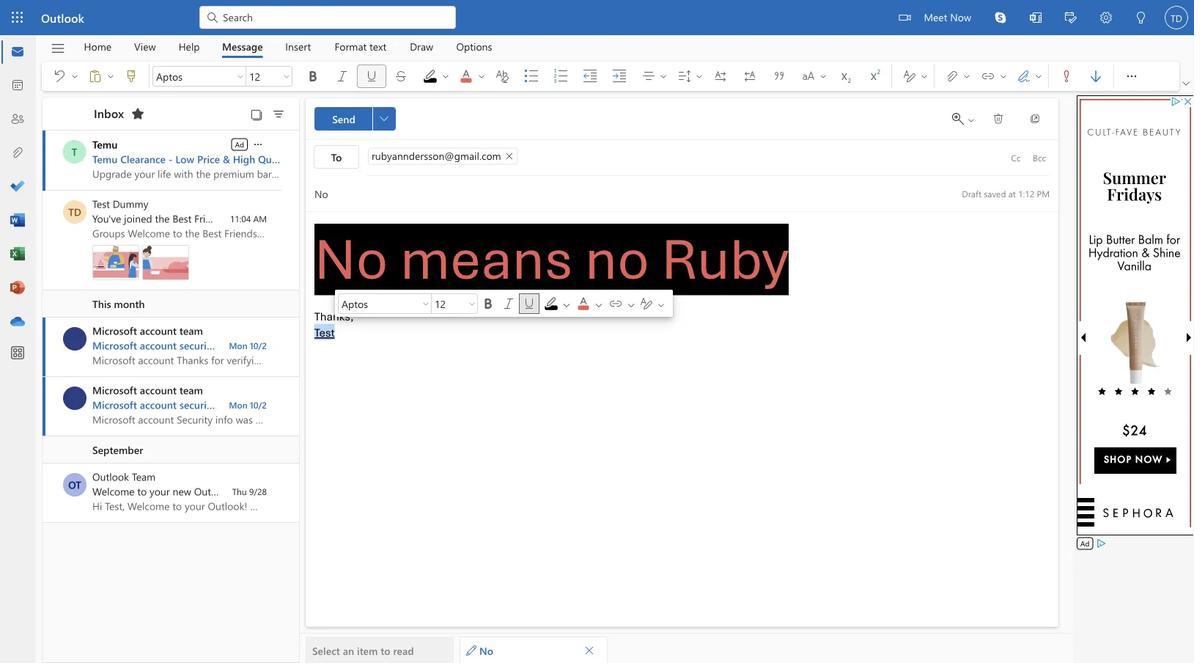 Task type: describe. For each thing, give the bounding box(es) containing it.
 search field
[[199, 0, 456, 33]]

superscript image
[[867, 69, 896, 84]]

microsoft account team for microsoft account security info verification
[[92, 324, 203, 337]]

now
[[951, 10, 972, 23]]

1 microsoft from the top
[[92, 324, 137, 337]]

 
[[642, 69, 668, 84]]

decrease indent image
[[583, 69, 612, 84]]


[[495, 69, 510, 84]]

 for 
[[306, 69, 321, 84]]

quality
[[258, 152, 292, 166]]


[[993, 113, 1005, 125]]


[[205, 10, 220, 25]]


[[250, 108, 263, 121]]

 button
[[706, 65, 736, 88]]

 button
[[43, 36, 73, 61]]

 inside the  
[[967, 116, 976, 125]]

outlook banner
[[0, 0, 1195, 37]]

info for was
[[219, 398, 237, 411]]

microsoft account team image for microsoft account security info was added
[[63, 387, 87, 410]]

 inside the  
[[70, 72, 79, 81]]

subscript image
[[838, 69, 867, 84]]

ruby
[[662, 224, 789, 295]]

joined
[[124, 212, 152, 225]]

mon 10/2 for verification
[[229, 340, 267, 351]]

Add a subject text field
[[306, 182, 949, 205]]

thanks, test
[[315, 310, 354, 340]]


[[1066, 12, 1077, 23]]

this month heading
[[43, 290, 299, 318]]


[[394, 69, 409, 84]]

 button
[[81, 65, 105, 88]]

 inside  
[[920, 72, 929, 81]]

ad inside message list no conversations selected list box
[[235, 139, 244, 149]]

more apps image
[[10, 346, 25, 361]]

 for   
[[481, 296, 496, 311]]

 button
[[1082, 65, 1111, 88]]

cc
[[1012, 152, 1021, 164]]

 inside  
[[106, 72, 115, 81]]

 button
[[736, 65, 765, 88]]

 no
[[466, 643, 494, 657]]

1 horizontal spatial 
[[502, 296, 516, 311]]

added
[[260, 398, 289, 411]]


[[52, 69, 67, 84]]

0 vertical spatial 
[[1183, 80, 1190, 87]]

mt for microsoft account security info verification
[[67, 332, 82, 345]]

navigation pane region
[[42, 92, 199, 663]]

4 microsoft from the top
[[92, 398, 137, 411]]

 button
[[45, 65, 69, 88]]

read
[[393, 643, 414, 657]]

 button
[[579, 640, 600, 660]]

help
[[179, 40, 200, 53]]

test inside message list no conversations selected list box
[[92, 197, 110, 210]]

your
[[150, 484, 170, 498]]

1 horizontal spatial ad
[[1081, 538, 1090, 548]]

font text field for the right  button
[[339, 295, 420, 312]]

insert button
[[275, 35, 322, 58]]

reading pane main content
[[300, 92, 1074, 663]]

microsoft account team image for microsoft account security info verification
[[63, 327, 87, 351]]

   
[[609, 296, 666, 311]]

To text field
[[367, 148, 1005, 168]]

message list section
[[43, 94, 299, 662]]

 button
[[246, 103, 267, 124]]

outlook link
[[41, 0, 84, 35]]

9/28
[[249, 486, 267, 497]]

 inside  
[[1000, 72, 1008, 81]]

left-rail-appbar navigation
[[3, 35, 32, 339]]

options button
[[446, 35, 503, 58]]


[[1089, 69, 1104, 84]]


[[995, 12, 1007, 23]]

outlook team image
[[63, 473, 87, 497]]

 
[[953, 113, 976, 125]]

 
[[903, 69, 929, 84]]

basic text group
[[153, 62, 896, 91]]

1 horizontal spatial 
[[1125, 69, 1140, 84]]

inbox heading
[[75, 98, 150, 130]]

font size text field for font text box related to  button to the left
[[246, 67, 280, 85]]

3 microsoft from the top
[[92, 383, 137, 397]]

meet
[[924, 10, 948, 23]]

 button
[[387, 65, 416, 88]]

outlook for outlook
[[41, 10, 84, 25]]


[[1017, 69, 1032, 84]]

format text
[[335, 40, 387, 53]]


[[466, 645, 477, 655]]

 button
[[1021, 107, 1050, 131]]

td
[[68, 205, 81, 219]]

 button
[[1124, 0, 1160, 37]]

 button inside message list no conversations selected list box
[[252, 137, 265, 151]]

security for verification
[[180, 338, 216, 352]]

people image
[[10, 112, 25, 127]]

view button
[[123, 35, 167, 58]]

ot
[[68, 478, 81, 491]]

temu clearance - low price & high quality
[[92, 152, 292, 166]]

to inside message list no conversations selected list box
[[137, 484, 147, 498]]

team for was
[[180, 383, 203, 397]]

set your advertising preferences image
[[1096, 538, 1108, 549]]

this month
[[92, 297, 145, 310]]

font size text field for font text box corresponding to the right  button
[[432, 295, 466, 312]]

to do image
[[10, 180, 25, 194]]

 button
[[488, 65, 517, 88]]

outlook team
[[92, 470, 156, 483]]

saved
[[984, 187, 1007, 199]]

 button
[[1054, 0, 1089, 37]]

tags group
[[1052, 62, 1111, 88]]

Select a conversation checkbox
[[63, 387, 92, 410]]

low
[[176, 152, 194, 166]]

0 horizontal spatial font color image
[[459, 69, 488, 84]]

price
[[197, 152, 220, 166]]

 inside  
[[819, 72, 828, 81]]

group
[[254, 212, 281, 225]]

text highlight color image inside basic text group
[[423, 69, 453, 84]]

select a conversation checkbox for welcome to your new outlook.com account
[[63, 473, 92, 497]]


[[772, 69, 787, 84]]

numbering image
[[554, 69, 583, 84]]

 button inside "reading pane" main content
[[373, 107, 396, 131]]

clearance
[[120, 152, 166, 166]]

1 attachment thumbnail image from the left
[[92, 245, 139, 280]]

select an item to read
[[312, 643, 414, 657]]

 button inside clipboard group
[[69, 65, 81, 88]]

2 attachment thumbnail image from the left
[[142, 245, 189, 280]]

september heading
[[43, 436, 299, 464]]

 
[[802, 69, 828, 84]]

Message body, press Alt+F10 to exit text field
[[315, 224, 1050, 428]]

 button
[[267, 103, 290, 124]]


[[88, 69, 103, 84]]

no means no ruby application
[[0, 0, 1195, 663]]

 button
[[126, 102, 150, 125]]

 for  
[[981, 69, 996, 84]]

1 horizontal spatial  button
[[478, 293, 499, 314]]

1 horizontal spatial font color image
[[576, 296, 606, 311]]

message list no conversations selected list box
[[43, 131, 299, 662]]

microsoft account security info verification
[[92, 338, 292, 352]]

cc button
[[1005, 146, 1028, 169]]


[[743, 69, 758, 84]]


[[945, 69, 960, 84]]

tab list inside no means no ruby application
[[73, 35, 504, 58]]

text
[[370, 40, 387, 53]]

item
[[357, 643, 378, 657]]



Task type: vqa. For each thing, say whether or not it's contained in the screenshot.
'JENNY'
no



Task type: locate. For each thing, give the bounding box(es) containing it.
1 vertical spatial no
[[480, 643, 494, 657]]

2 microsoft account team from the top
[[92, 383, 203, 397]]

1 vertical spatial  button
[[604, 293, 625, 314]]

outlook up welcome
[[92, 470, 129, 483]]

to
[[331, 150, 342, 164]]

bullets image
[[524, 69, 554, 84]]

test up you've
[[92, 197, 110, 210]]

10/2 down verification
[[250, 399, 267, 411]]


[[335, 69, 350, 84], [502, 296, 516, 311]]

message button
[[211, 35, 274, 58]]

0 horizontal spatial to
[[137, 484, 147, 498]]

test dummy image
[[63, 200, 87, 224]]

1 vertical spatial test
[[315, 326, 335, 340]]

text highlight color image
[[423, 69, 453, 84], [544, 296, 574, 311]]

td image
[[1165, 6, 1189, 29]]

attachment thumbnail image up this month
[[92, 245, 139, 280]]

2 security from the top
[[180, 398, 216, 411]]

 button
[[984, 107, 1014, 131]]

microsoft account team down month
[[92, 324, 203, 337]]

 inside  
[[695, 72, 704, 81]]


[[1101, 12, 1113, 23]]

1 team from the top
[[180, 324, 203, 337]]

info left verification
[[219, 338, 237, 352]]

0 horizontal spatial  button
[[299, 65, 328, 88]]

10/2 for was
[[250, 399, 267, 411]]

0 vertical spatial security
[[180, 338, 216, 352]]

 inside the  
[[963, 72, 972, 81]]

the
[[155, 212, 170, 225]]

 inside basic text group
[[306, 69, 321, 84]]

1 horizontal spatial text highlight color image
[[544, 296, 574, 311]]

1 horizontal spatial no
[[480, 643, 494, 657]]

2 temu from the top
[[92, 152, 118, 166]]

0 vertical spatial mt
[[67, 332, 82, 345]]

attachment thumbnail image
[[92, 245, 139, 280], [142, 245, 189, 280]]

temu right t
[[92, 138, 118, 151]]

draw
[[410, 40, 434, 53]]

team
[[132, 470, 156, 483]]

month
[[114, 297, 145, 310]]

mon for verification
[[229, 340, 248, 351]]

security left was
[[180, 398, 216, 411]]

send
[[332, 112, 356, 125]]

meet now
[[924, 10, 972, 23]]

1 vertical spatial font text field
[[339, 295, 420, 312]]

test down 'thanks,'
[[315, 326, 335, 340]]

2 mon 10/2 from the top
[[229, 399, 267, 411]]

you've joined the best friends chat group
[[92, 212, 281, 225]]

0 vertical spatial mon 10/2
[[229, 340, 267, 351]]

1 microsoft account team from the top
[[92, 324, 203, 337]]

0 horizontal spatial  button
[[604, 293, 625, 314]]

1 horizontal spatial test
[[315, 326, 335, 340]]

excel image
[[10, 247, 25, 262]]

 down insert button on the left top of the page
[[306, 69, 321, 84]]

onedrive image
[[10, 315, 25, 329]]

0 horizontal spatial no
[[315, 224, 388, 295]]

select a conversation checkbox containing mt
[[63, 327, 92, 351]]

-
[[169, 152, 173, 166]]

mon up was
[[229, 340, 248, 351]]

 down no at the top
[[609, 296, 623, 311]]


[[306, 69, 321, 84], [481, 296, 496, 311]]

0 horizontal spatial 
[[640, 296, 654, 311]]

1 vertical spatial  button
[[252, 137, 265, 151]]

0 horizontal spatial  button
[[328, 65, 357, 88]]

outlook
[[41, 10, 84, 25], [92, 470, 129, 483]]

to
[[137, 484, 147, 498], [381, 643, 391, 657]]

0 horizontal spatial ad
[[235, 139, 244, 149]]

mon left added
[[229, 399, 248, 411]]

tab list
[[73, 35, 504, 58]]

1 vertical spatial ad
[[1081, 538, 1090, 548]]

 
[[88, 69, 115, 84]]

1 horizontal spatial  button
[[1118, 62, 1147, 91]]

format
[[335, 40, 367, 53]]

team up 'microsoft account security info verification' on the bottom left of the page
[[180, 324, 203, 337]]

 right 
[[1125, 69, 1140, 84]]

text highlight color image down no means no ruby
[[544, 296, 574, 311]]

1 vertical spatial  button
[[519, 293, 540, 314]]

mon 10/2 up was
[[229, 340, 267, 351]]


[[50, 41, 66, 56]]

1 vertical spatial 
[[252, 139, 264, 150]]

no
[[585, 224, 650, 295]]

 button right send
[[373, 107, 396, 131]]

1 vertical spatial 
[[380, 114, 389, 123]]

best
[[173, 212, 192, 225]]

verification
[[240, 338, 292, 352]]

0 horizontal spatial 
[[380, 114, 389, 123]]

welcome to your new outlook.com account
[[92, 484, 292, 498]]

test dummy
[[92, 197, 148, 210]]

1 vertical spatial  button
[[499, 293, 519, 314]]

2 team from the top
[[180, 383, 203, 397]]

1 vertical spatial 
[[502, 296, 516, 311]]

1 horizontal spatial font size text field
[[432, 295, 466, 312]]

 right superscript image
[[903, 69, 918, 84]]

 inside basic text group
[[335, 69, 350, 84]]

dummy
[[113, 197, 148, 210]]

 inside message list no conversations selected list box
[[252, 139, 264, 150]]

 button
[[1180, 76, 1193, 91], [373, 107, 396, 131]]

mon
[[229, 340, 248, 351], [229, 399, 248, 411]]

0 vertical spatial no
[[315, 224, 388, 295]]

0 vertical spatial 10/2
[[250, 340, 267, 351]]

1 vertical spatial select a conversation checkbox
[[63, 473, 92, 497]]

at
[[1009, 187, 1016, 199]]

security for was
[[180, 398, 216, 411]]

 button for  button within the basic text group
[[328, 65, 357, 88]]

team up the microsoft account security info was added in the bottom of the page
[[180, 383, 203, 397]]

 button for the right  button
[[519, 293, 540, 314]]

0 vertical spatial team
[[180, 324, 203, 337]]

 button for  button to the left
[[357, 65, 387, 88]]

high
[[233, 152, 255, 166]]

draft
[[962, 187, 982, 199]]

 down means
[[502, 296, 516, 311]]

2 info from the top
[[219, 398, 237, 411]]


[[131, 106, 145, 121]]

ad up the high
[[235, 139, 244, 149]]

1 horizontal spatial attachment thumbnail image
[[142, 245, 189, 280]]

text highlight color image down draw button
[[423, 69, 453, 84]]

 button
[[765, 65, 794, 88]]

1 horizontal spatial font text field
[[339, 295, 420, 312]]

select an item to read button
[[306, 637, 454, 663]]

 button
[[1019, 0, 1054, 37]]

welcome
[[92, 484, 135, 498]]

0 vertical spatial info
[[219, 338, 237, 352]]

1:12
[[1019, 187, 1035, 199]]

0 vertical spatial  button
[[357, 65, 387, 88]]

rubyanndersson@gmail.com button
[[368, 148, 518, 165]]

 button inside include group
[[974, 65, 998, 88]]

increase indent image
[[612, 69, 642, 84]]

0 vertical spatial text highlight color image
[[423, 69, 453, 84]]

0 vertical spatial  button
[[299, 65, 328, 88]]

mail image
[[10, 45, 25, 59]]

0 vertical spatial ad
[[235, 139, 244, 149]]

microsoft account team for microsoft account security info was added
[[92, 383, 203, 397]]

powerpoint image
[[10, 281, 25, 296]]

11:04 am
[[230, 213, 267, 224]]

select a conversation checkbox down september
[[63, 473, 92, 497]]

0 horizontal spatial text highlight color image
[[423, 69, 453, 84]]

0 horizontal spatial 
[[252, 139, 264, 150]]

 down no means no ruby
[[522, 296, 537, 311]]

select a conversation checkbox down this
[[63, 327, 92, 351]]

calendar image
[[10, 78, 25, 93]]

font text field for  button to the left
[[153, 67, 234, 85]]

include group
[[938, 62, 1046, 91]]

 down td icon
[[1183, 80, 1190, 87]]

 button inside basic text group
[[357, 65, 387, 88]]

1 horizontal spatial 
[[981, 69, 996, 84]]

security down this month heading
[[180, 338, 216, 352]]

Select a conversation checkbox
[[63, 327, 92, 351], [63, 473, 92, 497]]

1 horizontal spatial  button
[[519, 293, 540, 314]]

Select a conversation checkbox
[[63, 200, 92, 224]]

word image
[[10, 213, 25, 228]]

 
[[678, 69, 704, 84]]

1 security from the top
[[180, 338, 216, 352]]

info for verification
[[219, 338, 237, 352]]

home button
[[73, 35, 122, 58]]

select a conversation checkbox for microsoft account security info verification
[[63, 327, 92, 351]]

to left read
[[381, 643, 391, 657]]

font color image left 
[[459, 69, 488, 84]]

0 horizontal spatial test
[[92, 197, 110, 210]]

0 vertical spatial font size text field
[[246, 67, 280, 85]]

1 vertical spatial 
[[640, 296, 654, 311]]

1 horizontal spatial 
[[522, 296, 537, 311]]

inbox
[[94, 105, 124, 121]]

10/2 for verification
[[250, 340, 267, 351]]

0 horizontal spatial 
[[609, 296, 623, 311]]

1 mon from the top
[[229, 340, 248, 351]]

 right the  
[[981, 69, 996, 84]]

2 mon from the top
[[229, 399, 248, 411]]

 
[[52, 69, 79, 84]]

 button
[[452, 62, 488, 91], [105, 65, 117, 88], [440, 65, 452, 88], [476, 65, 488, 88], [593, 293, 604, 314], [625, 293, 637, 314]]

1 vertical spatial  button
[[373, 107, 396, 131]]

1 10/2 from the top
[[250, 340, 267, 351]]

0 vertical spatial mon
[[229, 340, 248, 351]]

1 horizontal spatial  button
[[974, 65, 998, 88]]

 button down td icon
[[1180, 76, 1193, 91]]

 up the high
[[252, 139, 264, 150]]

1 vertical spatial font color image
[[576, 296, 606, 311]]

Font text field
[[153, 67, 234, 85], [339, 295, 420, 312]]

 button inside include group
[[998, 65, 1010, 88]]

font color image left    
[[576, 296, 606, 311]]

1 mon 10/2 from the top
[[229, 340, 267, 351]]

font size text field down the message button
[[246, 67, 280, 85]]

ad left 'set your advertising preferences' image
[[1081, 538, 1090, 548]]

 button inside clipboard group
[[105, 65, 117, 88]]

0 horizontal spatial 
[[306, 69, 321, 84]]

no up 'thanks,'
[[315, 224, 388, 295]]

 inside  
[[1035, 72, 1044, 81]]

0 vertical spatial  button
[[328, 65, 357, 88]]

1 vertical spatial mon 10/2
[[229, 399, 267, 411]]

0 horizontal spatial  button
[[252, 137, 265, 151]]

 right send button
[[380, 114, 389, 123]]

no right 
[[480, 643, 494, 657]]

0 horizontal spatial 
[[335, 69, 350, 84]]

to inside button
[[381, 643, 391, 657]]

1 select a conversation checkbox from the top
[[63, 327, 92, 351]]

select
[[312, 643, 340, 657]]

10/2 up was
[[250, 340, 267, 351]]

view
[[134, 40, 156, 53]]

to down the "team"
[[137, 484, 147, 498]]

you've
[[92, 212, 121, 225]]

2 microsoft from the top
[[92, 338, 137, 352]]

 down means
[[481, 296, 496, 311]]

0 vertical spatial  button
[[974, 65, 998, 88]]

bcc button
[[1028, 146, 1052, 169]]


[[70, 72, 79, 81], [106, 72, 115, 81], [236, 72, 245, 81], [282, 72, 291, 81], [442, 72, 450, 81], [477, 72, 486, 81], [659, 72, 668, 81], [695, 72, 704, 81], [819, 72, 828, 81], [920, 72, 929, 81], [963, 72, 972, 81], [1000, 72, 1008, 81], [1035, 72, 1044, 81], [967, 116, 976, 125], [422, 299, 431, 308], [468, 299, 477, 308], [562, 300, 572, 310], [594, 300, 604, 310], [626, 300, 637, 310], [657, 301, 666, 310]]

0 vertical spatial 
[[1125, 69, 1140, 84]]

0 vertical spatial  button
[[1118, 62, 1147, 91]]


[[981, 69, 996, 84], [609, 296, 623, 311]]

0 vertical spatial 
[[335, 69, 350, 84]]

1 vertical spatial team
[[180, 383, 203, 397]]

microsoft account team up the microsoft account security info was added in the bottom of the page
[[92, 383, 203, 397]]

means
[[400, 224, 573, 295]]

1 vertical spatial outlook
[[92, 470, 129, 483]]

 button
[[117, 65, 146, 88]]

2 select a conversation checkbox from the top
[[63, 473, 92, 497]]

 button
[[1089, 0, 1124, 37]]

font size text field left   
[[432, 295, 466, 312]]

no inside message body, press alt+f10 to exit text field
[[315, 224, 388, 295]]

temu for temu clearance - low price & high quality
[[92, 152, 118, 166]]

t
[[72, 145, 77, 158]]

 down no at the top
[[640, 296, 654, 311]]

format text button
[[324, 35, 398, 58]]

0 horizontal spatial attachment thumbnail image
[[92, 245, 139, 280]]

0 vertical spatial  button
[[1180, 76, 1193, 91]]

home
[[84, 40, 111, 53]]

0 vertical spatial temu
[[92, 138, 118, 151]]

temu image
[[63, 140, 86, 164]]

1 vertical spatial mt
[[67, 391, 82, 405]]

font color image
[[459, 69, 488, 84], [576, 296, 606, 311]]

 button right 
[[1118, 62, 1147, 91]]

 down format
[[335, 69, 350, 84]]

temu right temu image
[[92, 152, 118, 166]]

mon 10/2 for was
[[229, 399, 267, 411]]

1 vertical spatial 10/2
[[250, 399, 267, 411]]

select a conversation checkbox containing ot
[[63, 473, 92, 497]]

 button
[[974, 65, 998, 88], [604, 293, 625, 314]]

mon 10/2 down verification
[[229, 399, 267, 411]]

Search field
[[221, 9, 447, 24]]

 button
[[416, 62, 453, 91], [69, 65, 81, 88], [998, 65, 1010, 88], [540, 293, 574, 314], [560, 293, 572, 314], [572, 293, 606, 314]]

0 vertical spatial 
[[981, 69, 996, 84]]

 inside include group
[[981, 69, 996, 84]]

0 vertical spatial outlook
[[41, 10, 84, 25]]

clipboard group
[[45, 62, 146, 91]]

outlook for outlook team
[[92, 470, 129, 483]]

 inside  button
[[365, 69, 379, 84]]

1 vertical spatial security
[[180, 398, 216, 411]]

1 vertical spatial mon
[[229, 399, 248, 411]]

 button up the high
[[252, 137, 265, 151]]


[[585, 645, 595, 655]]

team for verification
[[180, 324, 203, 337]]

0 vertical spatial test
[[92, 197, 110, 210]]

test
[[92, 197, 110, 210], [315, 326, 335, 340]]

1 vertical spatial 
[[481, 296, 496, 311]]

rubyanndersson@gmail.com
[[372, 149, 501, 162]]

  
[[481, 296, 537, 311]]

inbox 
[[94, 105, 145, 121]]

 inside "reading pane" main content
[[380, 114, 389, 123]]

outlook inside outlook banner
[[41, 10, 84, 25]]


[[1136, 12, 1148, 23]]

0 vertical spatial select a conversation checkbox
[[63, 327, 92, 351]]

10/2
[[250, 340, 267, 351], [250, 399, 267, 411]]

mt
[[67, 332, 82, 345], [67, 391, 82, 405]]

1 horizontal spatial to
[[381, 643, 391, 657]]

0 horizontal spatial  button
[[373, 107, 396, 131]]

1 vertical spatial temu
[[92, 152, 118, 166]]

0 vertical spatial 
[[365, 69, 379, 84]]

1 vertical spatial to
[[381, 643, 391, 657]]

0 vertical spatial to
[[137, 484, 147, 498]]

outlook up 
[[41, 10, 84, 25]]

outlook inside message list no conversations selected list box
[[92, 470, 129, 483]]

 left ''
[[365, 69, 379, 84]]

font size text field inside basic text group
[[246, 67, 280, 85]]

2 10/2 from the top
[[250, 399, 267, 411]]

 button
[[235, 66, 246, 87], [281, 66, 293, 87], [420, 293, 432, 314], [466, 293, 478, 314]]

1 horizontal spatial outlook
[[92, 470, 129, 483]]

info left was
[[219, 398, 237, 411]]

mon for was
[[229, 399, 248, 411]]

1 horizontal spatial  button
[[499, 293, 519, 314]]

test inside thanks, test
[[315, 326, 335, 340]]


[[1183, 80, 1190, 87], [380, 114, 389, 123]]

bcc
[[1033, 152, 1047, 164]]

1 vertical spatial 
[[522, 296, 537, 311]]


[[124, 69, 139, 84]]

 button for  button associated with the right  button
[[499, 293, 519, 314]]

mt inside checkbox
[[67, 391, 82, 405]]

1 horizontal spatial 
[[903, 69, 918, 84]]

0 vertical spatial microsoft account team
[[92, 324, 203, 337]]

1 vertical spatial microsoft account team image
[[63, 387, 87, 410]]

0 vertical spatial 
[[903, 69, 918, 84]]

Font size text field
[[246, 67, 280, 85], [432, 295, 466, 312]]

1 temu from the top
[[92, 138, 118, 151]]

mt for microsoft account security info was added
[[67, 391, 82, 405]]

1 vertical spatial font size text field
[[432, 295, 466, 312]]

2 mt from the top
[[67, 391, 82, 405]]

0 horizontal spatial font text field
[[153, 67, 234, 85]]


[[714, 69, 728, 84]]

1 mt from the top
[[67, 332, 82, 345]]

1 vertical spatial microsoft account team
[[92, 383, 203, 397]]


[[271, 107, 286, 122]]

 inside  
[[659, 72, 668, 81]]

1 vertical spatial info
[[219, 398, 237, 411]]

microsoft account team image
[[63, 327, 87, 351], [63, 387, 87, 410]]

1 horizontal spatial 
[[481, 296, 496, 311]]

files image
[[10, 146, 25, 161]]

 for    
[[609, 296, 623, 311]]

thanks,
[[315, 310, 354, 324]]

temu for temu
[[92, 138, 118, 151]]

1 info from the top
[[219, 338, 237, 352]]

attachment thumbnail image up this month heading
[[142, 245, 189, 280]]

outlook.com
[[194, 484, 253, 498]]

1 microsoft account team image from the top
[[63, 327, 87, 351]]

0 vertical spatial font color image
[[459, 69, 488, 84]]

tab list containing home
[[73, 35, 504, 58]]

this
[[92, 297, 111, 310]]


[[1125, 69, 1140, 84], [252, 139, 264, 150]]

0 horizontal spatial 
[[365, 69, 379, 84]]

2 microsoft account team image from the top
[[63, 387, 87, 410]]



